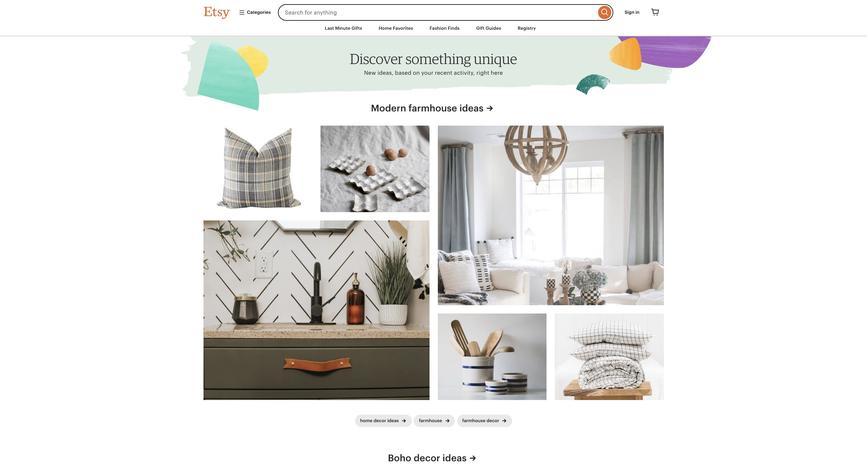 Task type: locate. For each thing, give the bounding box(es) containing it.
based
[[395, 70, 412, 76]]

handmade speckled egg holder (this link opens in a new tab or window) image
[[321, 126, 430, 212]]

decor for boho
[[414, 453, 440, 464]]

registry
[[518, 26, 536, 31]]

2 vertical spatial ideas
[[443, 453, 467, 464]]

ideas
[[460, 103, 484, 114], [387, 418, 399, 423], [443, 453, 467, 464]]

categories
[[247, 10, 271, 15]]

last minute gifts
[[325, 26, 362, 31]]

registry link
[[513, 22, 541, 35]]

farmhouse
[[409, 103, 457, 114], [419, 418, 442, 423], [462, 418, 486, 423]]

farmhouse for farmhouse
[[419, 418, 442, 423]]

unique
[[474, 50, 517, 68]]

linen bedding set in white-black checks patters (duvet cover + 2 pillowcases). queen linen bedding. king linen quilt. (this link opens in a new tab or window) image
[[555, 314, 664, 400]]

decor inside farmhouse decor link
[[487, 418, 499, 423]]

decor for home
[[374, 418, 386, 423]]

caramel pillow, orange plaid pillow cover, fall pillows, modern farmhouse throw pillows, plaid pillow, fall throw pillows (this link opens in a new tab or window) image
[[203, 126, 312, 212]]

0 horizontal spatial decor
[[374, 418, 386, 423]]

None search field
[[278, 4, 614, 21]]

luxury velvet curtains, emerald green velvet, window treatments-drape-velvet window treatments-curtains, cafe curtains, valanes (this link opens in a new tab or window) image
[[438, 126, 664, 305]]

2 horizontal spatial decor
[[487, 418, 499, 423]]

home
[[360, 418, 373, 423]]

gift
[[476, 26, 485, 31]]

1 horizontal spatial decor
[[414, 453, 440, 464]]

right
[[477, 70, 490, 76]]

decor inside boho decor ideas link
[[414, 453, 440, 464]]

discover something unique new ideas, based on your recent activity, right here
[[350, 50, 517, 76]]

gift guides link
[[471, 22, 507, 35]]

farmhouse decor link
[[457, 415, 512, 427]]

on
[[413, 70, 420, 76]]

menu bar
[[191, 21, 676, 36]]

banner
[[191, 0, 676, 21]]

categories button
[[234, 6, 276, 19]]

home
[[379, 26, 392, 31]]

1 vertical spatial ideas
[[387, 418, 399, 423]]

0 vertical spatial ideas
[[460, 103, 484, 114]]

decor
[[374, 418, 386, 423], [487, 418, 499, 423], [414, 453, 440, 464]]

farmhouse decor
[[462, 418, 499, 423]]

modern farmhouse ideas link
[[371, 102, 496, 115]]

home favorites
[[379, 26, 413, 31]]

decor inside home decor ideas link
[[374, 418, 386, 423]]

farmhouse link
[[414, 415, 455, 427]]

farmhouse for farmhouse decor
[[462, 418, 486, 423]]

boho decor ideas link
[[388, 452, 479, 465]]

sign
[[625, 10, 635, 15]]

fashion finds
[[430, 26, 460, 31]]

guides
[[486, 26, 501, 31]]

last
[[325, 26, 334, 31]]

fashion finds link
[[425, 22, 465, 35]]



Task type: vqa. For each thing, say whether or not it's contained in the screenshot.
"decor" to the middle
yes



Task type: describe. For each thing, give the bounding box(es) containing it.
ideas,
[[378, 70, 394, 76]]

recent
[[435, 70, 453, 76]]

gift guides
[[476, 26, 501, 31]]

boho
[[388, 453, 412, 464]]

ideas for boho decor ideas
[[443, 453, 467, 464]]

new
[[364, 70, 376, 76]]

gifts
[[352, 26, 362, 31]]

decor for farmhouse
[[487, 418, 499, 423]]

your
[[422, 70, 434, 76]]

discover
[[350, 50, 403, 68]]

home decor ideas
[[360, 418, 399, 423]]

sign in
[[625, 10, 640, 15]]

fashion
[[430, 26, 447, 31]]

minute
[[335, 26, 351, 31]]

last minute gifts link
[[320, 22, 367, 35]]

here
[[491, 70, 503, 76]]

assorted blue band stoneware crocks, modern farmhouse decor, old crock with blue stripe, antique and vintage kitchen utensil holder (this link opens in a new tab or window) image
[[438, 314, 547, 400]]

ideas for home decor ideas
[[387, 418, 399, 423]]

something
[[406, 50, 471, 68]]

home favorites link
[[374, 22, 418, 35]]

finds
[[448, 26, 460, 31]]

modern
[[371, 103, 406, 114]]

favorites
[[393, 26, 413, 31]]

home decor ideas link
[[355, 415, 412, 427]]

Search for anything text field
[[278, 4, 597, 21]]

activity,
[[454, 70, 475, 76]]

menu bar containing last minute gifts
[[191, 21, 676, 36]]

banner containing categories
[[191, 0, 676, 21]]

ideas for modern farmhouse ideas
[[460, 103, 484, 114]]

boho decor ideas
[[388, 453, 467, 464]]

modern farmhouse ideas
[[371, 103, 484, 114]]

leather handle flag end - knobs for dresser baby nursery decor furniture hardware handles for dresser pulls closet door handle strap minimal (this link opens in a new tab or window) image
[[203, 221, 430, 400]]

in
[[636, 10, 640, 15]]

sign in button
[[620, 6, 645, 19]]



